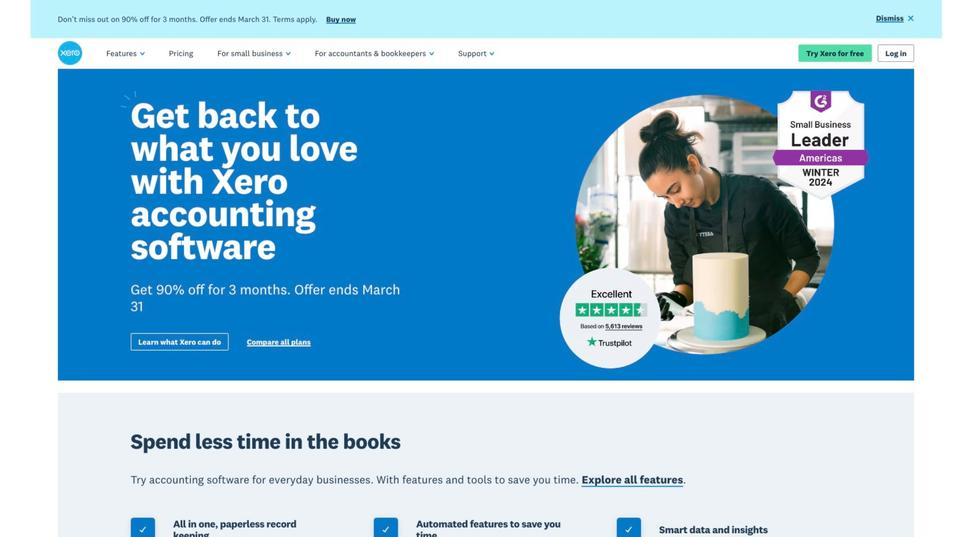 Task type: vqa. For each thing, say whether or not it's contained in the screenshot.
What is an accrual? Link at the left top
no



Task type: describe. For each thing, give the bounding box(es) containing it.
a xero user decorating a cake with blue icing. social proof badges surrounding the circular image. image
[[496, 69, 915, 381]]



